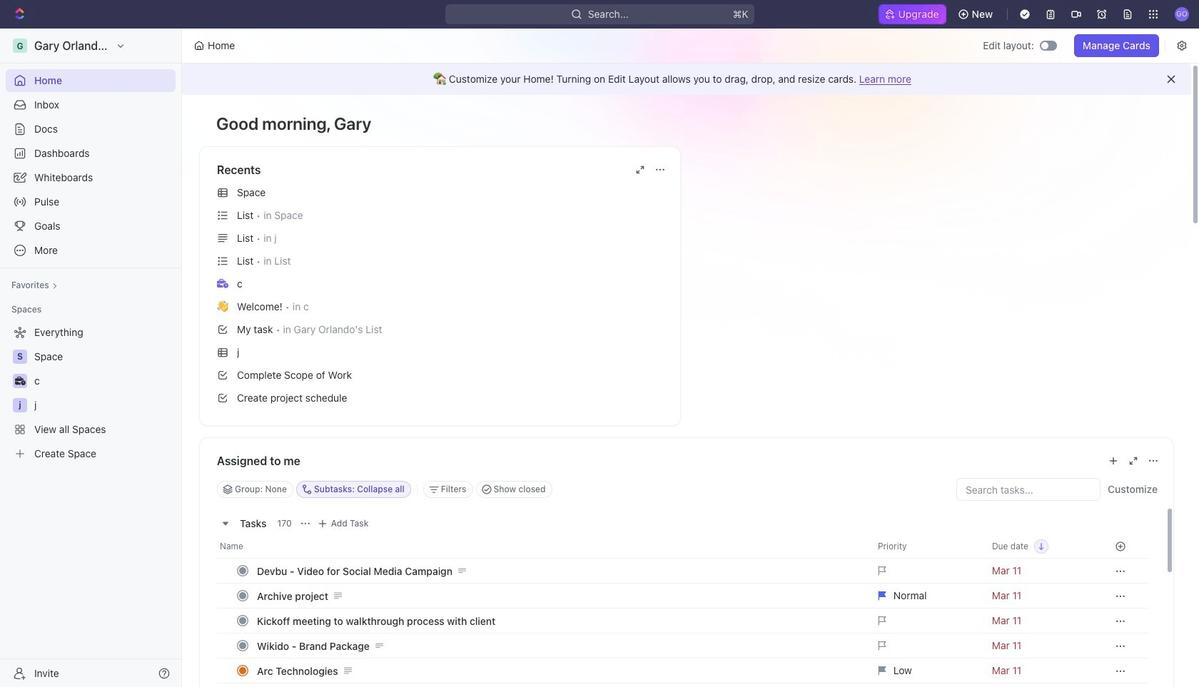Task type: vqa. For each thing, say whether or not it's contained in the screenshot.
important
no



Task type: describe. For each thing, give the bounding box(es) containing it.
space, , element
[[13, 350, 27, 364]]

gary orlando's workspace, , element
[[13, 39, 27, 53]]

Search tasks... text field
[[958, 479, 1101, 501]]

tree inside sidebar navigation
[[6, 321, 176, 466]]



Task type: locate. For each thing, give the bounding box(es) containing it.
tree
[[6, 321, 176, 466]]

sidebar navigation
[[0, 29, 185, 688]]

business time image
[[217, 279, 229, 288]]

alert
[[182, 64, 1192, 95]]

set priority image
[[870, 683, 984, 688]]

j, , element
[[13, 399, 27, 413]]

business time image
[[15, 377, 25, 386]]



